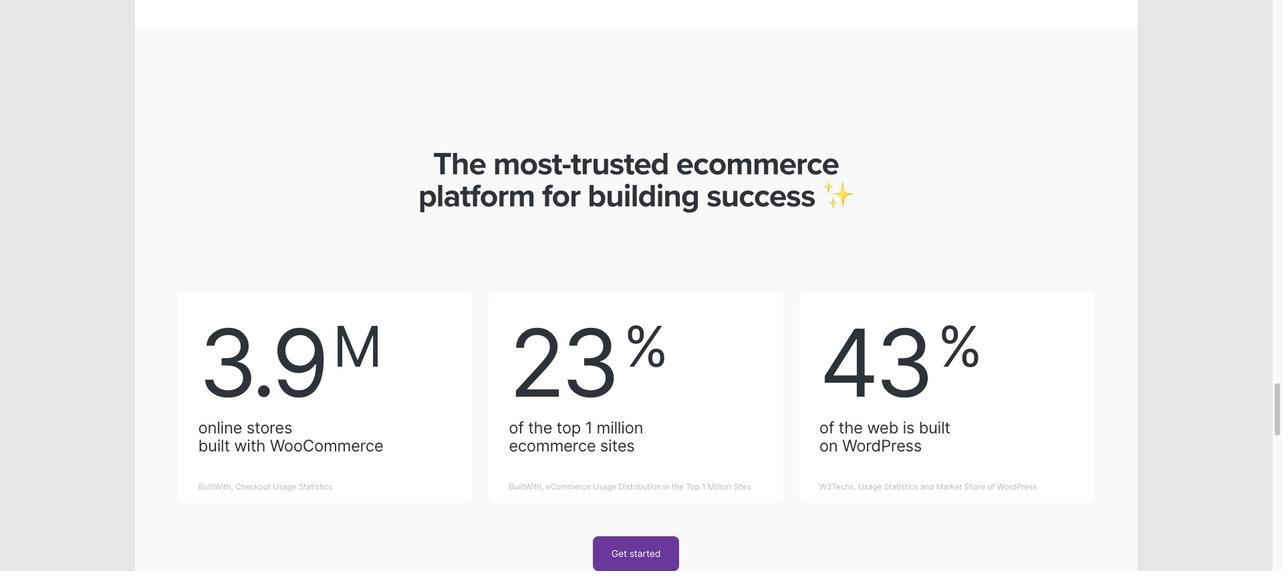 Task type: locate. For each thing, give the bounding box(es) containing it.
of inside of the top 1 million ecommerce sites
[[509, 419, 524, 438]]

builtwith, left ecommerce
[[509, 482, 544, 492]]

0 horizontal spatial usage
[[593, 482, 617, 492]]

1 builtwith, from the left
[[198, 482, 233, 492]]

0 horizontal spatial the
[[528, 419, 552, 438]]

the inside of the web is built on wordpress
[[839, 419, 863, 438]]

23
[[509, 307, 616, 420]]

1 horizontal spatial ecommerce
[[677, 145, 839, 184]]

of
[[509, 419, 524, 438], [820, 419, 835, 438]]

ecommerce
[[677, 145, 839, 184], [509, 437, 596, 456]]

top 1 million sites
[[686, 482, 752, 492]]

statistics
[[884, 482, 918, 492]]

distribution
[[619, 482, 661, 492]]

the
[[528, 419, 552, 438], [839, 419, 863, 438], [672, 482, 684, 492]]

builtwith, for 3.9
[[198, 482, 233, 492]]

2 of from the left
[[820, 419, 835, 438]]

✨
[[823, 177, 854, 216]]

the inside of the top 1 million ecommerce sites
[[528, 419, 552, 438]]

the right on
[[839, 419, 863, 438]]

of wordpress
[[988, 482, 1037, 492]]

1 of from the left
[[509, 419, 524, 438]]

ecommerce
[[546, 482, 591, 492]]

usage left statistics
[[859, 482, 882, 492]]

and
[[921, 482, 934, 492]]

usage
[[593, 482, 617, 492], [859, 482, 882, 492]]

2 % from the left
[[938, 313, 979, 380]]

usage left distribution
[[593, 482, 617, 492]]

of inside of the web is built on wordpress
[[820, 419, 835, 438]]

ecommerce inside the most-trusted ecommerce platform for building success ✨
[[677, 145, 839, 184]]

0 horizontal spatial builtwith,
[[198, 482, 233, 492]]

building
[[588, 177, 699, 216]]

0 horizontal spatial ecommerce
[[509, 437, 596, 456]]

ecommerce inside of the top 1 million ecommerce sites
[[509, 437, 596, 456]]

built
[[919, 419, 951, 438], [198, 437, 230, 456]]

1 % from the left
[[624, 313, 665, 380]]

of left top
[[509, 419, 524, 438]]

builtwith, ecommerce usage distribution in the top 1 million sites
[[509, 482, 752, 492]]

woocommerce
[[270, 437, 384, 456]]

1 horizontal spatial %
[[938, 313, 979, 380]]

with
[[234, 437, 266, 456]]

1 horizontal spatial of
[[820, 419, 835, 438]]

most-
[[493, 145, 571, 184]]

w3techs, usage statistics and market share of wordpress
[[820, 482, 1037, 492]]

the left top
[[528, 419, 552, 438]]

1
[[585, 419, 593, 438]]

1 horizontal spatial usage
[[859, 482, 882, 492]]

0 horizontal spatial of
[[509, 419, 524, 438]]

1 horizontal spatial builtwith,
[[509, 482, 544, 492]]

2 builtwith, from the left
[[509, 482, 544, 492]]

built left with
[[198, 437, 230, 456]]

builtwith,
[[198, 482, 233, 492], [509, 482, 544, 492]]

usage statistics
[[273, 482, 333, 492]]

built right 'is'
[[919, 419, 951, 438]]

stores
[[247, 419, 292, 438]]

1 vertical spatial ecommerce
[[509, 437, 596, 456]]

builtwith, checkout usage statistics
[[198, 482, 333, 492]]

the
[[433, 145, 486, 184]]

of left web
[[820, 419, 835, 438]]

online
[[198, 419, 242, 438]]

2 horizontal spatial the
[[839, 419, 863, 438]]

%
[[624, 313, 665, 380], [938, 313, 979, 380]]

of the web is built on wordpress
[[820, 419, 951, 456]]

built inside online stores built with woocommerce
[[198, 437, 230, 456]]

43
[[820, 307, 930, 420]]

builtwith, left checkout
[[198, 482, 233, 492]]

0 vertical spatial ecommerce
[[677, 145, 839, 184]]

1 horizontal spatial built
[[919, 419, 951, 438]]

0 horizontal spatial %
[[624, 313, 665, 380]]

started
[[630, 548, 661, 560]]

built inside of the web is built on wordpress
[[919, 419, 951, 438]]

0 horizontal spatial built
[[198, 437, 230, 456]]

the right in
[[672, 482, 684, 492]]



Task type: vqa. For each thing, say whether or not it's contained in the screenshot.
field
no



Task type: describe. For each thing, give the bounding box(es) containing it.
sites
[[600, 437, 635, 456]]

m
[[333, 313, 378, 380]]

market
[[937, 482, 962, 492]]

top
[[557, 419, 581, 438]]

share
[[964, 482, 986, 492]]

on
[[820, 437, 838, 456]]

1 horizontal spatial the
[[672, 482, 684, 492]]

million
[[597, 419, 644, 438]]

is
[[903, 419, 915, 438]]

2 usage from the left
[[859, 482, 882, 492]]

of for 43
[[820, 419, 835, 438]]

the for 23
[[528, 419, 552, 438]]

get started link
[[593, 537, 680, 572]]

checkout
[[235, 482, 271, 492]]

w3techs,
[[820, 482, 857, 492]]

% for 23
[[624, 313, 665, 380]]

get started
[[612, 548, 661, 560]]

1 usage from the left
[[593, 482, 617, 492]]

web
[[867, 419, 899, 438]]

wordpress
[[843, 437, 922, 456]]

3.9
[[198, 307, 325, 420]]

% for 43
[[938, 313, 979, 380]]

trusted
[[571, 145, 669, 184]]

online stores built with woocommerce
[[198, 419, 384, 456]]

in
[[663, 482, 670, 492]]

of for 23
[[509, 419, 524, 438]]

of the top 1 million ecommerce sites
[[509, 419, 644, 456]]

success
[[707, 177, 816, 216]]

get
[[612, 548, 627, 560]]

for
[[542, 177, 581, 216]]

the most-trusted ecommerce platform for building success ✨
[[418, 145, 854, 216]]

the for 43
[[839, 419, 863, 438]]

platform
[[418, 177, 535, 216]]

builtwith, for 23
[[509, 482, 544, 492]]



